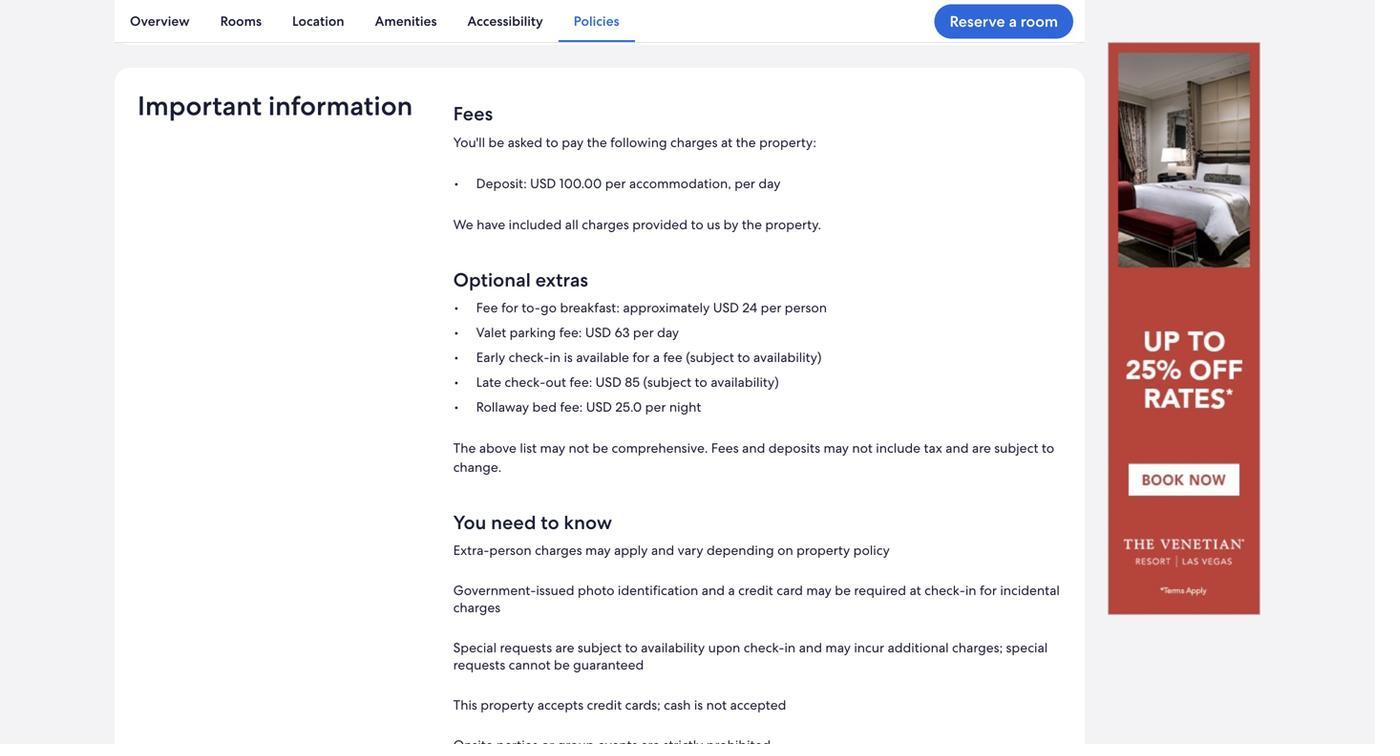 Task type: locate. For each thing, give the bounding box(es) containing it.
be right you'll
[[489, 134, 505, 151]]

property right the this
[[481, 697, 534, 714]]

per up "by"
[[735, 175, 756, 192]]

subject down photo
[[578, 639, 622, 656]]

list
[[115, 0, 1085, 42], [454, 299, 1062, 416]]

1 horizontal spatial credit
[[739, 582, 774, 599]]

may
[[540, 440, 566, 457], [824, 440, 849, 457], [586, 542, 611, 559], [807, 582, 832, 599], [826, 639, 851, 656]]

2 vertical spatial fee:
[[560, 398, 583, 416]]

2 vertical spatial for
[[980, 582, 997, 599]]

a inside reserve a room button
[[1009, 11, 1017, 32]]

per right 63
[[633, 324, 654, 341]]

for left the to-
[[502, 299, 519, 316]]

be left required
[[835, 582, 851, 599]]

2 vertical spatial a
[[728, 582, 735, 599]]

and down vary
[[702, 582, 725, 599]]

at up deposit: usd 100.00 per accommodation, per day "list item"
[[721, 134, 733, 151]]

accessibility link
[[452, 0, 559, 42]]

1 horizontal spatial fees
[[712, 440, 739, 457]]

a left room
[[1009, 11, 1017, 32]]

be
[[489, 134, 505, 151], [593, 440, 609, 457], [835, 582, 851, 599], [554, 656, 570, 674]]

need
[[491, 510, 537, 535]]

are inside the special requests are subject to availability upon check-in and may incur additional charges; special requests cannot be guaranteed
[[556, 639, 575, 656]]

fees up you'll
[[454, 101, 493, 126]]

1 horizontal spatial is
[[694, 697, 703, 714]]

fee for to-go breakfast: approximately usd 24 per person list item
[[454, 299, 1062, 316]]

be down rollaway bed fee: usd 25.0 per night
[[593, 440, 609, 457]]

1 vertical spatial at
[[910, 582, 922, 599]]

the left property:
[[736, 134, 756, 151]]

charges up special
[[454, 599, 501, 616]]

day down approximately
[[657, 324, 679, 341]]

not right cash at the bottom
[[707, 697, 727, 714]]

rooms link
[[205, 0, 277, 42]]

1 vertical spatial fees
[[712, 440, 739, 457]]

and
[[742, 440, 766, 457], [946, 440, 969, 457], [651, 542, 675, 559], [702, 582, 725, 599], [799, 639, 823, 656]]

in down card
[[785, 639, 796, 656]]

for left incidental at right bottom
[[980, 582, 997, 599]]

in
[[550, 349, 561, 366], [966, 582, 977, 599], [785, 639, 796, 656]]

in up 'charges;'
[[966, 582, 977, 599]]

1 horizontal spatial at
[[910, 582, 922, 599]]

subject inside the above list may not be comprehensive. fees and deposits may not include tax and are subject to change.
[[995, 440, 1039, 457]]

day inside list
[[657, 324, 679, 341]]

overview link
[[115, 0, 205, 42]]

1 vertical spatial day
[[657, 324, 679, 341]]

0 vertical spatial are
[[973, 440, 992, 457]]

0 horizontal spatial is
[[564, 349, 573, 366]]

person
[[785, 299, 828, 316], [490, 542, 532, 559]]

subject
[[995, 440, 1039, 457], [578, 639, 622, 656]]

2 horizontal spatial a
[[1009, 11, 1017, 32]]

usd
[[530, 175, 556, 192], [713, 299, 740, 316], [586, 324, 612, 341], [596, 374, 622, 391], [586, 398, 612, 416]]

property
[[797, 542, 851, 559], [481, 697, 534, 714]]

person down need
[[490, 542, 532, 559]]

(subject
[[686, 349, 735, 366], [643, 374, 692, 391]]

may left incur
[[826, 639, 851, 656]]

not down rollaway bed fee: usd 25.0 per night
[[569, 440, 589, 457]]

for up '85'
[[633, 349, 650, 366]]

0 horizontal spatial fees
[[454, 101, 493, 126]]

2 vertical spatial in
[[785, 639, 796, 656]]

fee: down breakfast:
[[559, 324, 582, 341]]

(subject right fee
[[686, 349, 735, 366]]

card
[[777, 582, 803, 599]]

cannot
[[509, 656, 551, 674]]

0 horizontal spatial a
[[653, 349, 660, 366]]

accessibility
[[468, 12, 543, 30]]

day for valet parking fee: usd 63 per day
[[657, 324, 679, 341]]

1 vertical spatial is
[[694, 697, 703, 714]]

government-issued photo identification and a credit card may be required at check-in for incidental charges
[[454, 582, 1060, 616]]

you need to know
[[454, 510, 612, 535]]

and right tax
[[946, 440, 969, 457]]

check- inside the special requests are subject to availability upon check-in and may incur additional charges; special requests cannot be guaranteed
[[744, 639, 785, 656]]

include
[[876, 440, 921, 457]]

1 horizontal spatial subject
[[995, 440, 1039, 457]]

in inside the special requests are subject to availability upon check-in and may incur additional charges; special requests cannot be guaranteed
[[785, 639, 796, 656]]

0 horizontal spatial property
[[481, 697, 534, 714]]

(subject down fee
[[643, 374, 692, 391]]

credit left cards;
[[587, 697, 622, 714]]

0 horizontal spatial not
[[569, 440, 589, 457]]

to-
[[522, 299, 541, 316]]

day
[[759, 175, 781, 192], [657, 324, 679, 341]]

is
[[564, 349, 573, 366], [694, 697, 703, 714]]

fees down rollaway bed fee: usd 25.0 per night "list item"
[[712, 440, 739, 457]]

the right "by"
[[742, 216, 762, 233]]

is right cash at the bottom
[[694, 697, 703, 714]]

2 horizontal spatial in
[[966, 582, 977, 599]]

0 horizontal spatial at
[[721, 134, 733, 151]]

1 vertical spatial list
[[454, 299, 1062, 416]]

1 vertical spatial property
[[481, 697, 534, 714]]

usd left 24
[[713, 299, 740, 316]]

room
[[1021, 11, 1059, 32]]

usd left 63
[[586, 324, 612, 341]]

check-
[[509, 349, 550, 366], [505, 374, 546, 391], [925, 582, 966, 599], [744, 639, 785, 656]]

charges inside government-issued photo identification and a credit card may be required at check-in for incidental charges
[[454, 599, 501, 616]]

fee: right bed
[[560, 398, 583, 416]]

property right on
[[797, 542, 851, 559]]

reserve
[[950, 11, 1006, 32]]

person inside list
[[785, 299, 828, 316]]

valet parking fee: usd 63 per day
[[476, 324, 679, 341]]

check- up additional
[[925, 582, 966, 599]]

0 horizontal spatial are
[[556, 639, 575, 656]]

availability)
[[754, 349, 822, 366], [711, 374, 779, 391]]

per for rollaway bed fee: usd 25.0 per night
[[646, 398, 666, 416]]

is down valet parking fee: usd 63 per day
[[564, 349, 573, 366]]

you'll
[[454, 134, 485, 151]]

0 horizontal spatial day
[[657, 324, 679, 341]]

not left include
[[853, 440, 873, 457]]

at right required
[[910, 582, 922, 599]]

1 vertical spatial are
[[556, 639, 575, 656]]

person up valet parking fee: usd 63 per day list item
[[785, 299, 828, 316]]

the
[[454, 440, 476, 457]]

in inside list
[[550, 349, 561, 366]]

subject right tax
[[995, 440, 1039, 457]]

0 vertical spatial fee:
[[559, 324, 582, 341]]

per right '25.0' on the left of the page
[[646, 398, 666, 416]]

late check-out fee: usd 85 (subject to availability)
[[476, 374, 779, 391]]

special
[[454, 639, 497, 656]]

a
[[1009, 11, 1017, 32], [653, 349, 660, 366], [728, 582, 735, 599]]

guaranteed
[[573, 656, 644, 674]]

0 vertical spatial fees
[[454, 101, 493, 126]]

extras
[[536, 268, 589, 292]]

1 vertical spatial in
[[966, 582, 977, 599]]

1 horizontal spatial a
[[728, 582, 735, 599]]

above
[[479, 440, 517, 457]]

1 vertical spatial (subject
[[643, 374, 692, 391]]

you'll be asked to pay the following charges at the property:
[[454, 134, 817, 151]]

0 vertical spatial for
[[502, 299, 519, 316]]

requests
[[500, 639, 552, 656], [454, 656, 506, 674]]

following
[[611, 134, 667, 151]]

0 vertical spatial in
[[550, 349, 561, 366]]

2 horizontal spatial for
[[980, 582, 997, 599]]

1 vertical spatial credit
[[587, 697, 622, 714]]

diners club image
[[552, 0, 649, 22]]

may inside the special requests are subject to availability upon check-in and may incur additional charges; special requests cannot be guaranteed
[[826, 639, 851, 656]]

charges;
[[953, 639, 1003, 656]]

per right 24
[[761, 299, 782, 316]]

1 vertical spatial for
[[633, 349, 650, 366]]

0 horizontal spatial subject
[[578, 639, 622, 656]]

valet
[[476, 324, 507, 341]]

policies link
[[559, 0, 635, 42]]

check- right upon
[[744, 639, 785, 656]]

you
[[454, 510, 487, 535]]

0 vertical spatial property
[[797, 542, 851, 559]]

charges right all
[[582, 216, 629, 233]]

and inside the special requests are subject to availability upon check-in and may incur additional charges; special requests cannot be guaranteed
[[799, 639, 823, 656]]

per
[[605, 175, 626, 192], [735, 175, 756, 192], [761, 299, 782, 316], [633, 324, 654, 341], [646, 398, 666, 416]]

may right 'list'
[[540, 440, 566, 457]]

provided
[[633, 216, 688, 233]]

may right card
[[807, 582, 832, 599]]

apply
[[614, 542, 648, 559]]

pay
[[562, 134, 584, 151]]

are right tax
[[973, 440, 992, 457]]

a down depending
[[728, 582, 735, 599]]

0 horizontal spatial for
[[502, 299, 519, 316]]

know
[[564, 510, 612, 535]]

credit left card
[[739, 582, 774, 599]]

0 vertical spatial person
[[785, 299, 828, 316]]

0 horizontal spatial person
[[490, 542, 532, 559]]

1 horizontal spatial property
[[797, 542, 851, 559]]

0 horizontal spatial in
[[550, 349, 561, 366]]

0 vertical spatial credit
[[739, 582, 774, 599]]

0 vertical spatial list
[[115, 0, 1085, 42]]

all
[[565, 216, 579, 233]]

to
[[546, 134, 559, 151], [691, 216, 704, 233], [738, 349, 751, 366], [695, 374, 708, 391], [1042, 440, 1055, 457], [541, 510, 560, 535], [625, 639, 638, 656]]

0 vertical spatial a
[[1009, 11, 1017, 32]]

extra-person charges may apply and vary depending on property policy
[[454, 542, 890, 559]]

1 horizontal spatial day
[[759, 175, 781, 192]]

policies
[[574, 12, 620, 30]]

location
[[292, 12, 345, 30]]

1 vertical spatial subject
[[578, 639, 622, 656]]

usd left '85'
[[596, 374, 622, 391]]

bed
[[533, 398, 557, 416]]

0 vertical spatial day
[[759, 175, 781, 192]]

are right cannot
[[556, 639, 575, 656]]

optional extras
[[454, 268, 589, 292]]

fee: right the out
[[570, 374, 593, 391]]

rollaway
[[476, 398, 529, 416]]

the right pay
[[587, 134, 607, 151]]

1 horizontal spatial person
[[785, 299, 828, 316]]

availability) up the late check-out fee: usd 85 (subject to availability) "list item"
[[754, 349, 822, 366]]

incidental
[[1001, 582, 1060, 599]]

and left incur
[[799, 639, 823, 656]]

not
[[569, 440, 589, 457], [853, 440, 873, 457], [707, 697, 727, 714]]

credit
[[739, 582, 774, 599], [587, 697, 622, 714]]

0 vertical spatial is
[[564, 349, 573, 366]]

0 vertical spatial at
[[721, 134, 733, 151]]

usd left 100.00
[[530, 175, 556, 192]]

1 horizontal spatial in
[[785, 639, 796, 656]]

deposit: usd 100.00 per accommodation, per day
[[476, 175, 781, 192]]

accepted
[[730, 697, 787, 714]]

be right cannot
[[554, 656, 570, 674]]

late check-out fee: usd 85 (subject to availability) list item
[[454, 374, 1062, 391]]

1 horizontal spatial are
[[973, 440, 992, 457]]

at
[[721, 134, 733, 151], [910, 582, 922, 599]]

in up the out
[[550, 349, 561, 366]]

0 horizontal spatial credit
[[587, 697, 622, 714]]

early check-in is available for a fee (subject to availability) list item
[[454, 349, 1062, 366]]

be inside the above list may not be comprehensive. fees and deposits may not include tax and are subject to change.
[[593, 440, 609, 457]]

check- down parking
[[509, 349, 550, 366]]

day down property:
[[759, 175, 781, 192]]

1 vertical spatial person
[[490, 542, 532, 559]]

list containing overview
[[115, 0, 1085, 42]]

property.
[[766, 216, 822, 233]]

charges
[[671, 134, 718, 151], [582, 216, 629, 233], [535, 542, 582, 559], [454, 599, 501, 616]]

0 vertical spatial subject
[[995, 440, 1039, 457]]

a left fee
[[653, 349, 660, 366]]

availability) up rollaway bed fee: usd 25.0 per night "list item"
[[711, 374, 779, 391]]

cards;
[[625, 697, 661, 714]]



Task type: describe. For each thing, give the bounding box(es) containing it.
may right the deposits
[[824, 440, 849, 457]]

at inside government-issued photo identification and a credit card may be required at check-in for incidental charges
[[910, 582, 922, 599]]

credit inside government-issued photo identification and a credit card may be required at check-in for incidental charges
[[739, 582, 774, 599]]

accepts
[[538, 697, 584, 714]]

tax
[[924, 440, 943, 457]]

important
[[138, 88, 262, 123]]

for inside government-issued photo identification and a credit card may be required at check-in for incidental charges
[[980, 582, 997, 599]]

available
[[576, 349, 630, 366]]

property:
[[760, 134, 817, 151]]

85
[[625, 374, 640, 391]]

american express image
[[454, 0, 550, 22]]

early check-in is available for a fee (subject to availability)
[[476, 349, 822, 366]]

us
[[707, 216, 721, 233]]

may inside government-issued photo identification and a credit card may be required at check-in for incidental charges
[[807, 582, 832, 599]]

information
[[268, 88, 413, 123]]

incur
[[855, 639, 885, 656]]

breakfast:
[[560, 299, 620, 316]]

have
[[477, 216, 506, 233]]

charges down 'you need to know'
[[535, 542, 582, 559]]

change.
[[454, 459, 502, 476]]

per for valet parking fee: usd 63 per day
[[633, 324, 654, 341]]

per right 100.00
[[605, 175, 626, 192]]

valet parking fee: usd 63 per day list item
[[454, 324, 1062, 341]]

check- up bed
[[505, 374, 546, 391]]

per for deposit: usd 100.00 per accommodation, per day
[[735, 175, 756, 192]]

reserve a room
[[950, 11, 1059, 32]]

comprehensive.
[[612, 440, 708, 457]]

1 vertical spatial fee:
[[570, 374, 593, 391]]

fee
[[664, 349, 683, 366]]

overview
[[130, 12, 190, 30]]

requests right special
[[500, 639, 552, 656]]

usd left '25.0' on the left of the page
[[586, 398, 612, 416]]

mastercard image
[[848, 0, 945, 22]]

fee for to-go breakfast: approximately usd 24 per person
[[476, 299, 828, 316]]

and left the deposits
[[742, 440, 766, 457]]

important information
[[138, 88, 413, 123]]

is inside list
[[564, 349, 573, 366]]

may down know
[[586, 542, 611, 559]]

special requests are subject to availability upon check-in and may incur additional charges; special requests cannot be guaranteed
[[454, 639, 1048, 674]]

late
[[476, 374, 502, 391]]

subject inside the special requests are subject to availability upon check-in and may incur additional charges; special requests cannot be guaranteed
[[578, 639, 622, 656]]

required
[[855, 582, 907, 599]]

rooms
[[220, 12, 262, 30]]

the above list may not be comprehensive. fees and deposits may not include tax and are subject to change.
[[454, 440, 1055, 476]]

government-
[[454, 582, 536, 599]]

0 vertical spatial (subject
[[686, 349, 735, 366]]

charges up accommodation,
[[671, 134, 718, 151]]

included
[[509, 216, 562, 233]]

24
[[743, 299, 758, 316]]

rollaway bed fee: usd 25.0 per night
[[476, 398, 702, 416]]

63
[[615, 324, 630, 341]]

to inside the above list may not be comprehensive. fees and deposits may not include tax and are subject to change.
[[1042, 440, 1055, 457]]

identification
[[618, 582, 699, 599]]

the for to
[[742, 216, 762, 233]]

rollaway bed fee: usd 25.0 per night list item
[[454, 398, 1062, 416]]

go
[[541, 299, 557, 316]]

vary
[[678, 542, 704, 559]]

this
[[454, 697, 478, 714]]

reserve a room button
[[935, 4, 1074, 39]]

1 vertical spatial availability)
[[711, 374, 779, 391]]

list containing fee for to-go breakfast: approximately usd 24 per person
[[454, 299, 1062, 416]]

to inside the special requests are subject to availability upon check-in and may incur additional charges; special requests cannot be guaranteed
[[625, 639, 638, 656]]

amenities
[[375, 12, 437, 30]]

we have included all charges provided to us by the property.
[[454, 216, 822, 233]]

policy
[[854, 542, 890, 559]]

depending
[[707, 542, 775, 559]]

special
[[1007, 639, 1048, 656]]

additional
[[888, 639, 949, 656]]

deposit:
[[476, 175, 527, 192]]

a inside government-issued photo identification and a credit card may be required at check-in for incidental charges
[[728, 582, 735, 599]]

approximately
[[623, 299, 710, 316]]

fee: for parking
[[559, 324, 582, 341]]

extra-
[[454, 542, 490, 559]]

1 horizontal spatial not
[[707, 697, 727, 714]]

amenities link
[[360, 0, 452, 42]]

1 vertical spatial a
[[653, 349, 660, 366]]

in inside government-issued photo identification and a credit card may be required at check-in for incidental charges
[[966, 582, 977, 599]]

fee: for bed
[[560, 398, 583, 416]]

and inside government-issued photo identification and a credit card may be required at check-in for incidental charges
[[702, 582, 725, 599]]

cash
[[664, 697, 691, 714]]

0 vertical spatial availability)
[[754, 349, 822, 366]]

upon
[[709, 639, 741, 656]]

visa image
[[947, 0, 1057, 22]]

25.0
[[616, 398, 642, 416]]

location link
[[277, 0, 360, 42]]

this property accepts credit cards; cash is not accepted
[[454, 697, 787, 714]]

list
[[520, 440, 537, 457]]

the for following
[[736, 134, 756, 151]]

photo
[[578, 582, 615, 599]]

day for deposit: usd 100.00 per accommodation, per day
[[759, 175, 781, 192]]

availability
[[641, 639, 705, 656]]

are inside the above list may not be comprehensive. fees and deposits may not include tax and are subject to change.
[[973, 440, 992, 457]]

be inside the special requests are subject to availability upon check-in and may incur additional charges; special requests cannot be guaranteed
[[554, 656, 570, 674]]

1 horizontal spatial for
[[633, 349, 650, 366]]

fee
[[476, 299, 498, 316]]

deposits
[[769, 440, 821, 457]]

2 horizontal spatial not
[[853, 440, 873, 457]]

by
[[724, 216, 739, 233]]

issued
[[536, 582, 575, 599]]

asked
[[508, 134, 543, 151]]

deposit: usd 100.00 per accommodation, per day list item
[[454, 175, 1062, 192]]

accommodation,
[[630, 175, 732, 192]]

we
[[454, 216, 474, 233]]

on
[[778, 542, 794, 559]]

check- inside government-issued photo identification and a credit card may be required at check-in for incidental charges
[[925, 582, 966, 599]]

optional
[[454, 268, 531, 292]]

requests up the this
[[454, 656, 506, 674]]

parking
[[510, 324, 556, 341]]

out
[[546, 374, 567, 391]]

fees inside the above list may not be comprehensive. fees and deposits may not include tax and are subject to change.
[[712, 440, 739, 457]]

night
[[670, 398, 702, 416]]

be inside government-issued photo identification and a credit card may be required at check-in for incidental charges
[[835, 582, 851, 599]]

early
[[476, 349, 506, 366]]

100.00
[[560, 175, 602, 192]]

and left vary
[[651, 542, 675, 559]]



Task type: vqa. For each thing, say whether or not it's contained in the screenshot.
tab list
no



